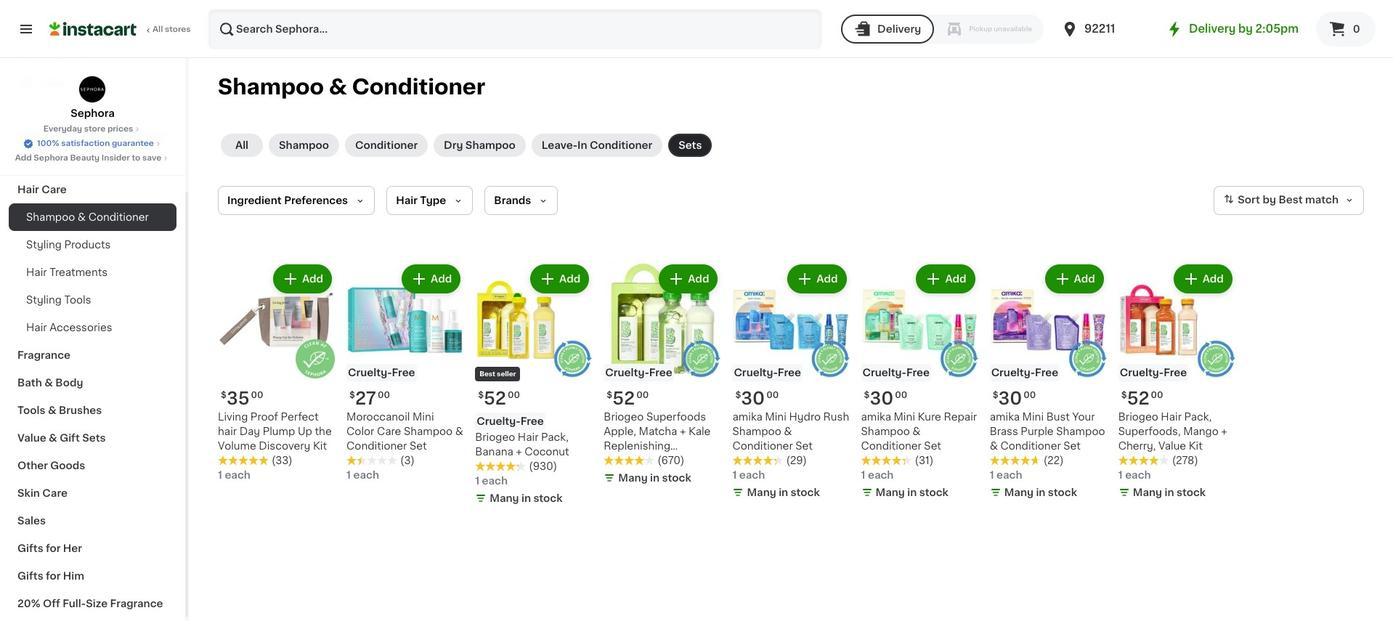 Task type: locate. For each thing, give the bounding box(es) containing it.
delivery for delivery by 2:05pm
[[1189, 23, 1236, 34]]

in
[[578, 140, 588, 150]]

hair for hair accessories
[[26, 323, 47, 333]]

& left 'briogeo hair pack, banana + coconut'
[[455, 427, 464, 437]]

kit inside briogeo hair pack, superfoods, mango + cherry, value kit
[[1189, 441, 1203, 451]]

1 product group from the left
[[218, 262, 335, 483]]

1 each down banana
[[475, 476, 508, 486]]

free for bust
[[1035, 368, 1059, 378]]

1 add button from the left
[[275, 266, 331, 292]]

1 00 from the left
[[251, 391, 263, 400]]

free for pack,
[[1164, 368, 1187, 378]]

all link
[[221, 134, 263, 157]]

by for delivery
[[1239, 23, 1253, 34]]

3 set from the left
[[924, 441, 942, 451]]

set up the (31)
[[924, 441, 942, 451]]

Best match Sort by field
[[1214, 186, 1365, 215]]

100% satisfaction guarantee
[[37, 140, 154, 147]]

conditioner inside amika mini kure repair shampoo & conditioner set
[[861, 441, 922, 451]]

hair inside 'briogeo hair pack, banana + coconut'
[[518, 432, 539, 443]]

stock for amika mini kure repair shampoo & conditioner set
[[920, 488, 949, 498]]

in down (930)
[[522, 493, 531, 504]]

2 horizontal spatial $ 30 00
[[993, 390, 1036, 407]]

treatments
[[50, 267, 108, 278]]

1 down banana
[[475, 476, 480, 486]]

hair up coconut at bottom left
[[518, 432, 539, 443]]

0 vertical spatial sephora
[[71, 108, 115, 118]]

+ down the replenishing
[[655, 456, 662, 466]]

0 horizontal spatial all
[[153, 25, 163, 33]]

rush
[[824, 412, 850, 422]]

shampoo & conditioner up products
[[26, 212, 149, 222]]

1 vertical spatial by
[[1263, 195, 1277, 205]]

amika inside amika mini bust your brass purple shampoo & conditioner set
[[990, 412, 1020, 422]]

2 mini from the left
[[765, 412, 787, 422]]

each for briogeo hair pack, banana + coconut
[[482, 476, 508, 486]]

7 00 from the left
[[1024, 391, 1036, 400]]

00 up superfoods,
[[1151, 391, 1164, 400]]

None search field
[[208, 9, 823, 49]]

0 horizontal spatial sephora
[[34, 154, 68, 162]]

3 amika from the left
[[990, 412, 1020, 422]]

fragrance
[[17, 350, 71, 360], [110, 599, 163, 609]]

pack, inside 'briogeo hair pack, banana + coconut'
[[541, 432, 569, 443]]

1 $ from the left
[[221, 391, 227, 400]]

each down banana
[[482, 476, 508, 486]]

set inside moroccanoil mini color care shampoo & conditioner set
[[410, 441, 427, 451]]

1 kit from the left
[[313, 441, 327, 451]]

20% off full-size fragrance
[[17, 599, 163, 609]]

92211
[[1085, 23, 1116, 34]]

1 horizontal spatial amika
[[861, 412, 891, 422]]

set inside amika mini kure repair shampoo & conditioner set
[[924, 441, 942, 451]]

everyday
[[43, 125, 82, 133]]

styling up 'hair treatments'
[[26, 240, 62, 250]]

amika mini bust your brass purple shampoo & conditioner set
[[990, 412, 1105, 451]]

1 down color
[[347, 470, 351, 480]]

1 horizontal spatial sephora
[[71, 108, 115, 118]]

cruelty- up amika mini hydro rush shampoo & conditioner set
[[734, 368, 778, 378]]

dry shampoo
[[444, 140, 516, 150]]

2 horizontal spatial briogeo
[[1119, 412, 1159, 422]]

0 vertical spatial by
[[1239, 23, 1253, 34]]

1 vertical spatial shampoo & conditioner
[[26, 212, 149, 222]]

body
[[55, 378, 83, 388]]

1 each down color
[[347, 470, 379, 480]]

$ for amika mini kure repair shampoo & conditioner set
[[864, 391, 870, 400]]

1 horizontal spatial all
[[235, 140, 249, 150]]

1 each down cherry,
[[1119, 470, 1151, 480]]

+ inside briogeo hair pack, superfoods, mango + cherry, value kit
[[1222, 427, 1228, 437]]

7 $ from the left
[[993, 391, 999, 400]]

0 vertical spatial styling
[[26, 240, 62, 250]]

briogeo
[[604, 412, 644, 422], [1119, 412, 1159, 422], [475, 432, 515, 443]]

27
[[355, 390, 376, 407]]

cruelty- for moroccanoil mini color care shampoo & conditioner set
[[348, 368, 392, 378]]

4 00 from the left
[[637, 391, 649, 400]]

best inside product group
[[480, 371, 496, 377]]

& down kure
[[913, 427, 921, 437]]

pack, inside briogeo hair pack, superfoods, mango + cherry, value kit
[[1185, 412, 1212, 422]]

many in stock for amika mini hydro rush shampoo & conditioner set
[[747, 488, 820, 498]]

best inside field
[[1279, 195, 1303, 205]]

bath & body
[[17, 378, 83, 388]]

1 down the brass
[[990, 470, 994, 480]]

00 right 27
[[378, 391, 390, 400]]

care down moroccanoil
[[377, 427, 401, 437]]

4 $ from the left
[[607, 391, 613, 400]]

many in stock down the (31)
[[876, 488, 949, 498]]

free up 'briogeo hair pack, banana + coconut'
[[521, 416, 544, 427]]

3 $ 30 00 from the left
[[993, 390, 1036, 407]]

2 horizontal spatial $ 52 00
[[1122, 390, 1164, 407]]

care inside moroccanoil mini color care shampoo & conditioner set
[[377, 427, 401, 437]]

00 for amika mini kure repair shampoo & conditioner set
[[895, 391, 908, 400]]

0 horizontal spatial delivery
[[878, 24, 921, 34]]

00 right "35" on the left of page
[[251, 391, 263, 400]]

amika left 'hydro'
[[733, 412, 763, 422]]

1 horizontal spatial $ 52 00
[[607, 390, 649, 407]]

1 gifts from the top
[[17, 543, 43, 554]]

$ up amika mini kure repair shampoo & conditioner set
[[864, 391, 870, 400]]

value up (278)
[[1159, 441, 1187, 451]]

in down the (31)
[[908, 488, 917, 498]]

$ 30 00 for amika mini bust your brass purple shampoo & conditioner set
[[993, 390, 1036, 407]]

7 product group from the left
[[990, 262, 1107, 503]]

1 styling from the top
[[26, 240, 62, 250]]

$ inside $ 35 00
[[221, 391, 227, 400]]

0 horizontal spatial pack,
[[541, 432, 569, 443]]

skin care link
[[9, 480, 177, 507]]

amika right rush
[[861, 412, 891, 422]]

52
[[484, 390, 506, 407], [613, 390, 635, 407], [1127, 390, 1150, 407]]

free up 'hydro'
[[778, 368, 801, 378]]

1 down amika mini kure repair shampoo & conditioner set
[[861, 470, 866, 480]]

stock down the (22)
[[1048, 488, 1078, 498]]

0 vertical spatial best
[[1279, 195, 1303, 205]]

0 horizontal spatial beauty
[[70, 154, 100, 162]]

1 each for amika mini hydro rush shampoo & conditioner set
[[733, 470, 765, 480]]

set
[[410, 441, 427, 451], [796, 441, 813, 451], [924, 441, 942, 451], [1064, 441, 1081, 451]]

shampoo inside briogeo superfoods apple, matcha + kale replenishing shampoo + conditioner duo
[[604, 456, 653, 466]]

5 add button from the left
[[789, 266, 845, 292]]

amika inside amika mini hydro rush shampoo & conditioner set
[[733, 412, 763, 422]]

pack, up coconut at bottom left
[[541, 432, 569, 443]]

1 for briogeo hair pack, superfoods, mango + cherry, value kit
[[1119, 470, 1123, 480]]

mini right moroccanoil
[[413, 412, 434, 422]]

guarantee
[[112, 140, 154, 147]]

in
[[650, 473, 660, 483], [779, 488, 788, 498], [908, 488, 917, 498], [1036, 488, 1046, 498], [1165, 488, 1175, 498], [522, 493, 531, 504]]

sort by
[[1238, 195, 1277, 205]]

1 vertical spatial styling
[[26, 295, 62, 305]]

product group
[[218, 262, 335, 483], [347, 262, 464, 483], [475, 262, 592, 509], [604, 262, 721, 488], [733, 262, 850, 503], [861, 262, 978, 503], [990, 262, 1107, 503], [1119, 262, 1236, 503]]

30
[[741, 390, 765, 407], [870, 390, 894, 407], [999, 390, 1023, 407]]

service type group
[[841, 15, 1044, 44]]

bath & body link
[[9, 369, 177, 397]]

conditioner up conditioner link
[[352, 76, 485, 97]]

1 for amika mini bust your brass purple shampoo & conditioner set
[[990, 470, 994, 480]]

1 horizontal spatial beauty
[[128, 129, 165, 140]]

52 for briogeo superfoods apple, matcha + kale replenishing shampoo + conditioner duo
[[613, 390, 635, 407]]

tools down treatments on the top left
[[64, 295, 91, 305]]

+ down superfoods
[[680, 427, 686, 437]]

1 horizontal spatial by
[[1263, 195, 1277, 205]]

1 horizontal spatial $ 30 00
[[864, 390, 908, 407]]

free up bust at the right bottom of the page
[[1035, 368, 1059, 378]]

1 52 from the left
[[484, 390, 506, 407]]

cruelty-free for bust
[[992, 368, 1059, 378]]

mini inside amika mini hydro rush shampoo & conditioner set
[[765, 412, 787, 422]]

amika inside amika mini kure repair shampoo & conditioner set
[[861, 412, 891, 422]]

shampoo & conditioner up conditioner link
[[218, 76, 485, 97]]

0 horizontal spatial shampoo & conditioner
[[26, 212, 149, 222]]

all for all
[[235, 140, 249, 150]]

each for amika mini bust your brass purple shampoo & conditioner set
[[997, 470, 1023, 480]]

$ up the brass
[[993, 391, 999, 400]]

many in stock down (930)
[[490, 493, 563, 504]]

cruelty- up superfoods,
[[1120, 368, 1164, 378]]

best for best seller
[[480, 371, 496, 377]]

2 00 from the left
[[378, 391, 390, 400]]

4 add button from the left
[[661, 266, 717, 292]]

4 set from the left
[[1064, 441, 1081, 451]]

gifts
[[17, 543, 43, 554], [17, 571, 43, 581]]

1 horizontal spatial pack,
[[1185, 412, 1212, 422]]

2 horizontal spatial 30
[[999, 390, 1023, 407]]

many in stock down the (22)
[[1005, 488, 1078, 498]]

mini inside amika mini kure repair shampoo & conditioner set
[[894, 412, 916, 422]]

type
[[420, 195, 446, 206]]

hair
[[218, 427, 237, 437]]

00 up amika mini hydro rush shampoo & conditioner set
[[767, 391, 779, 400]]

2 kit from the left
[[1189, 441, 1203, 451]]

each for briogeo hair pack, superfoods, mango + cherry, value kit
[[1126, 470, 1151, 480]]

set up (3)
[[410, 441, 427, 451]]

conditioner inside amika mini hydro rush shampoo & conditioner set
[[733, 441, 793, 451]]

$ up superfoods,
[[1122, 391, 1127, 400]]

& down the brass
[[990, 441, 998, 451]]

0 horizontal spatial 52
[[484, 390, 506, 407]]

tools
[[64, 295, 91, 305], [17, 405, 45, 416]]

(22)
[[1044, 456, 1064, 466]]

3 mini from the left
[[894, 412, 916, 422]]

$ up living
[[221, 391, 227, 400]]

hair inside dropdown button
[[396, 195, 418, 206]]

00 for moroccanoil mini color care shampoo & conditioner set
[[378, 391, 390, 400]]

briogeo up superfoods,
[[1119, 412, 1159, 422]]

$ 30 00 up the brass
[[993, 390, 1036, 407]]

1 horizontal spatial briogeo
[[604, 412, 644, 422]]

shampoo
[[218, 76, 324, 97], [279, 140, 329, 150], [466, 140, 516, 150], [26, 212, 75, 222], [404, 427, 453, 437], [733, 427, 782, 437], [861, 427, 910, 437], [1057, 427, 1105, 437], [604, 456, 653, 466]]

best seller
[[480, 371, 516, 377]]

0 horizontal spatial by
[[1239, 23, 1253, 34]]

add button for living proof perfect hair day plump up the volume discovery kit
[[275, 266, 331, 292]]

$ up apple, on the left of page
[[607, 391, 613, 400]]

kit down the
[[313, 441, 327, 451]]

2 gifts from the top
[[17, 571, 43, 581]]

by left 2:05pm
[[1239, 23, 1253, 34]]

0 horizontal spatial sets
[[82, 433, 106, 443]]

1 horizontal spatial sets
[[679, 140, 702, 150]]

2 horizontal spatial 52
[[1127, 390, 1150, 407]]

52 for briogeo hair pack, superfoods, mango + cherry, value kit
[[1127, 390, 1150, 407]]

0 vertical spatial for
[[46, 543, 61, 554]]

+ inside 'briogeo hair pack, banana + coconut'
[[516, 447, 522, 457]]

hair treatments
[[26, 267, 108, 278]]

briogeo inside briogeo hair pack, superfoods, mango + cherry, value kit
[[1119, 412, 1159, 422]]

briogeo up banana
[[475, 432, 515, 443]]

8 00 from the left
[[1151, 391, 1164, 400]]

00 up purple
[[1024, 391, 1036, 400]]

instacart logo image
[[49, 20, 137, 38]]

conditioner down purple
[[1001, 441, 1061, 451]]

for for her
[[46, 543, 61, 554]]

cruelty-free up bust at the right bottom of the page
[[992, 368, 1059, 378]]

1 right duo
[[733, 470, 737, 480]]

0 vertical spatial care
[[42, 185, 67, 195]]

in left duo
[[650, 473, 660, 483]]

hair for hair care
[[17, 185, 39, 195]]

matcha
[[639, 427, 677, 437]]

3 add button from the left
[[532, 266, 588, 292]]

1 horizontal spatial 30
[[870, 390, 894, 407]]

cruelty- up apple, on the left of page
[[605, 368, 649, 378]]

leave-
[[542, 140, 578, 150]]

2 horizontal spatial amika
[[990, 412, 1020, 422]]

8 add button from the left
[[1175, 266, 1231, 292]]

mini inside amika mini bust your brass purple shampoo & conditioner set
[[1023, 412, 1044, 422]]

stock
[[662, 473, 691, 483], [791, 488, 820, 498], [920, 488, 949, 498], [1048, 488, 1078, 498], [1177, 488, 1206, 498], [534, 493, 563, 504]]

1 vertical spatial gifts
[[17, 571, 43, 581]]

1 each for living proof perfect hair day plump up the volume discovery kit
[[218, 470, 251, 480]]

2 for from the top
[[46, 571, 61, 581]]

$ 52 00
[[478, 390, 520, 407], [607, 390, 649, 407], [1122, 390, 1164, 407]]

2 add button from the left
[[403, 266, 459, 292]]

1 horizontal spatial fragrance
[[110, 599, 163, 609]]

1 set from the left
[[410, 441, 427, 451]]

everyday store prices
[[43, 125, 133, 133]]

6 add button from the left
[[918, 266, 974, 292]]

1 vertical spatial pack,
[[541, 432, 569, 443]]

set for (29)
[[796, 441, 813, 451]]

mini inside moroccanoil mini color care shampoo & conditioner set
[[413, 412, 434, 422]]

1 vertical spatial for
[[46, 571, 61, 581]]

5 product group from the left
[[733, 262, 850, 503]]

many for amika mini hydro rush shampoo & conditioner set
[[747, 488, 777, 498]]

cruelty- for amika mini bust your brass purple shampoo & conditioner set
[[992, 368, 1035, 378]]

leave-in conditioner link
[[532, 134, 663, 157]]

fragrance right size
[[110, 599, 163, 609]]

$ for briogeo hair pack, superfoods, mango + cherry, value kit
[[1122, 391, 1127, 400]]

0 horizontal spatial fragrance
[[17, 350, 71, 360]]

hair up styling tools
[[26, 267, 47, 278]]

styling for styling tools
[[26, 295, 62, 305]]

1 30 from the left
[[741, 390, 765, 407]]

hair up superfoods,
[[1161, 412, 1182, 422]]

each
[[225, 470, 251, 480], [353, 470, 379, 480], [740, 470, 765, 480], [868, 470, 894, 480], [997, 470, 1023, 480], [1126, 470, 1151, 480], [482, 476, 508, 486]]

moroccanoil mini color care shampoo & conditioner set
[[347, 412, 464, 451]]

best
[[1279, 195, 1303, 205], [480, 371, 496, 377]]

conditioner link
[[345, 134, 428, 157]]

stock down the (31)
[[920, 488, 949, 498]]

tools down bath on the bottom left of page
[[17, 405, 45, 416]]

amika up the brass
[[990, 412, 1020, 422]]

stock down (29)
[[791, 488, 820, 498]]

8 $ from the left
[[1122, 391, 1127, 400]]

hair
[[17, 185, 39, 195], [396, 195, 418, 206], [26, 267, 47, 278], [26, 323, 47, 333], [1161, 412, 1182, 422], [518, 432, 539, 443]]

2 vertical spatial care
[[42, 488, 67, 498]]

5 $ from the left
[[736, 391, 741, 400]]

mini for bust
[[1023, 412, 1044, 422]]

many in stock for amika mini kure repair shampoo & conditioner set
[[876, 488, 949, 498]]

shampoo & conditioner link
[[9, 203, 177, 231]]

conditioner up the (31)
[[861, 441, 922, 451]]

3 $ 52 00 from the left
[[1122, 390, 1164, 407]]

1 each
[[218, 470, 251, 480], [347, 470, 379, 480], [733, 470, 765, 480], [861, 470, 894, 480], [990, 470, 1023, 480], [1119, 470, 1151, 480], [475, 476, 508, 486]]

Search field
[[209, 10, 821, 48]]

kure
[[918, 412, 942, 422]]

briogeo hair pack, superfoods, mango + cherry, value kit
[[1119, 412, 1228, 451]]

brands button
[[485, 186, 558, 215]]

1 $ 30 00 from the left
[[736, 390, 779, 407]]

in for amika mini hydro rush shampoo & conditioner set
[[779, 488, 788, 498]]

$ 52 00 for briogeo superfoods apple, matcha + kale replenishing shampoo + conditioner duo
[[607, 390, 649, 407]]

add for moroccanoil mini color care shampoo & conditioner set
[[431, 274, 452, 284]]

briogeo for superfoods,
[[1119, 412, 1159, 422]]

many down amika mini kure repair shampoo & conditioner set
[[876, 488, 905, 498]]

1 vertical spatial best
[[480, 371, 496, 377]]

for
[[46, 543, 61, 554], [46, 571, 61, 581]]

30 up amika mini kure repair shampoo & conditioner set
[[870, 390, 894, 407]]

2 $ from the left
[[350, 391, 355, 400]]

mini for hydro
[[765, 412, 787, 422]]

skin care
[[17, 488, 67, 498]]

3 30 from the left
[[999, 390, 1023, 407]]

1 horizontal spatial value
[[1159, 441, 1187, 451]]

conditioner inside moroccanoil mini color care shampoo & conditioner set
[[347, 441, 407, 451]]

2 styling from the top
[[26, 295, 62, 305]]

0 horizontal spatial 30
[[741, 390, 765, 407]]

$ up moroccanoil
[[350, 391, 355, 400]]

skin
[[17, 488, 40, 498]]

briogeo inside briogeo superfoods apple, matcha + kale replenishing shampoo + conditioner duo
[[604, 412, 644, 422]]

delivery
[[1189, 23, 1236, 34], [878, 24, 921, 34]]

1 horizontal spatial shampoo & conditioner
[[218, 76, 485, 97]]

cruelty-free up superfoods
[[605, 368, 673, 378]]

1 vertical spatial sephora
[[34, 154, 68, 162]]

sephora up store
[[71, 108, 115, 118]]

moroccanoil
[[347, 412, 410, 422]]

hair type
[[396, 195, 446, 206]]

30 for amika mini hydro rush shampoo & conditioner set
[[741, 390, 765, 407]]

briogeo inside 'briogeo hair pack, banana + coconut'
[[475, 432, 515, 443]]

many in stock for briogeo hair pack, superfoods, mango + cherry, value kit
[[1133, 488, 1206, 498]]

& inside amika mini kure repair shampoo & conditioner set
[[913, 427, 921, 437]]

0 vertical spatial pack,
[[1185, 412, 1212, 422]]

0 vertical spatial fragrance
[[17, 350, 71, 360]]

1 each down amika mini hydro rush shampoo & conditioner set
[[733, 470, 765, 480]]

cruelty- up amika mini kure repair shampoo & conditioner set
[[863, 368, 907, 378]]

6 00 from the left
[[895, 391, 908, 400]]

add for briogeo superfoods apple, matcha + kale replenishing shampoo + conditioner duo
[[688, 274, 709, 284]]

$ for moroccanoil mini color care shampoo & conditioner set
[[350, 391, 355, 400]]

for left him
[[46, 571, 61, 581]]

styling tools
[[26, 295, 91, 305]]

each down color
[[353, 470, 379, 480]]

sets
[[679, 140, 702, 150], [82, 433, 106, 443]]

1 horizontal spatial kit
[[1189, 441, 1203, 451]]

2 30 from the left
[[870, 390, 894, 407]]

1 for living proof perfect hair day plump up the volume discovery kit
[[218, 470, 222, 480]]

3 52 from the left
[[1127, 390, 1150, 407]]

hair inside briogeo hair pack, superfoods, mango + cherry, value kit
[[1161, 412, 1182, 422]]

00 inside $ 35 00
[[251, 391, 263, 400]]

$ 30 00 for amika mini hydro rush shampoo & conditioner set
[[736, 390, 779, 407]]

0 vertical spatial sets
[[679, 140, 702, 150]]

products
[[64, 240, 111, 250]]

2 set from the left
[[796, 441, 813, 451]]

0 horizontal spatial $ 30 00
[[736, 390, 779, 407]]

care for hair care
[[42, 185, 67, 195]]

0 horizontal spatial kit
[[313, 441, 327, 451]]

again
[[73, 49, 102, 59]]

hair accessories
[[26, 323, 112, 333]]

1 horizontal spatial delivery
[[1189, 23, 1236, 34]]

1 each for moroccanoil mini color care shampoo & conditioner set
[[347, 470, 379, 480]]

0 horizontal spatial best
[[480, 371, 496, 377]]

for left her
[[46, 543, 61, 554]]

00 inside $ 27 00
[[378, 391, 390, 400]]

care right skin
[[42, 488, 67, 498]]

2 amika from the left
[[861, 412, 891, 422]]

0 horizontal spatial briogeo
[[475, 432, 515, 443]]

0 horizontal spatial $ 52 00
[[478, 390, 520, 407]]

2 $ 52 00 from the left
[[607, 390, 649, 407]]

delivery inside button
[[878, 24, 921, 34]]

1 horizontal spatial 52
[[613, 390, 635, 407]]

1 amika from the left
[[733, 412, 763, 422]]

cruelty- up the brass
[[992, 368, 1035, 378]]

$ for amika mini hydro rush shampoo & conditioner set
[[736, 391, 741, 400]]

stock for briogeo hair pack, banana + coconut
[[534, 493, 563, 504]]

00 down seller
[[508, 391, 520, 400]]

52 down best seller
[[484, 390, 506, 407]]

beauty
[[128, 129, 165, 140], [70, 154, 100, 162]]

ingredient preferences
[[227, 195, 348, 206]]

4 mini from the left
[[1023, 412, 1044, 422]]

& inside amika mini hydro rush shampoo & conditioner set
[[784, 427, 792, 437]]

free up moroccanoil
[[392, 368, 415, 378]]

gifts for gifts for him
[[17, 571, 43, 581]]

7 add button from the left
[[1047, 266, 1103, 292]]

pack, for coconut
[[541, 432, 569, 443]]

3 $ from the left
[[478, 391, 484, 400]]

each for living proof perfect hair day plump up the volume discovery kit
[[225, 470, 251, 480]]

& inside moroccanoil mini color care shampoo & conditioner set
[[455, 427, 464, 437]]

2 52 from the left
[[613, 390, 635, 407]]

2 $ 30 00 from the left
[[864, 390, 908, 407]]

0 button
[[1317, 12, 1376, 47]]

mini up purple
[[1023, 412, 1044, 422]]

cruelty-free up superfoods,
[[1120, 368, 1187, 378]]

2 product group from the left
[[347, 262, 464, 483]]

6 product group from the left
[[861, 262, 978, 503]]

cruelty- for briogeo hair pack, superfoods, mango + cherry, value kit
[[1120, 368, 1164, 378]]

0 vertical spatial tools
[[64, 295, 91, 305]]

many down banana
[[490, 493, 519, 504]]

all up ingredient
[[235, 140, 249, 150]]

beauty down "satisfaction" on the top
[[70, 154, 100, 162]]

product group containing 27
[[347, 262, 464, 483]]

add for living proof perfect hair day plump up the volume discovery kit
[[302, 274, 323, 284]]

sephora
[[71, 108, 115, 118], [34, 154, 68, 162]]

perfect
[[281, 412, 319, 422]]

many down cherry,
[[1133, 488, 1163, 498]]

product group containing 35
[[218, 262, 335, 483]]

by
[[1239, 23, 1253, 34], [1263, 195, 1277, 205]]

all for all stores
[[153, 25, 163, 33]]

add sephora beauty insider to save link
[[15, 153, 170, 164]]

many in stock down (278)
[[1133, 488, 1206, 498]]

gifts down "sales"
[[17, 543, 43, 554]]

$ inside $ 27 00
[[350, 391, 355, 400]]

many in stock down (29)
[[747, 488, 820, 498]]

care down makeup
[[42, 185, 67, 195]]

1 mini from the left
[[413, 412, 434, 422]]

ingredient
[[227, 195, 282, 206]]

1
[[218, 470, 222, 480], [347, 470, 351, 480], [733, 470, 737, 480], [861, 470, 866, 480], [990, 470, 994, 480], [1119, 470, 1123, 480], [475, 476, 480, 486]]

6 $ from the left
[[864, 391, 870, 400]]

0 vertical spatial gifts
[[17, 543, 43, 554]]

$ 52 00 for briogeo hair pack, superfoods, mango + cherry, value kit
[[1122, 390, 1164, 407]]

1 vertical spatial all
[[235, 140, 249, 150]]

5 00 from the left
[[767, 391, 779, 400]]

mango
[[1184, 427, 1219, 437]]

gifts for her
[[17, 543, 82, 554]]

each for amika mini kure repair shampoo & conditioner set
[[868, 470, 894, 480]]

0 horizontal spatial amika
[[733, 412, 763, 422]]

free up briogeo hair pack, superfoods, mango + cherry, value kit
[[1164, 368, 1187, 378]]

kit inside living proof perfect hair day plump up the volume discovery kit
[[313, 441, 327, 451]]

1 for from the top
[[46, 543, 61, 554]]

0 horizontal spatial tools
[[17, 405, 45, 416]]

set up the (22)
[[1064, 441, 1081, 451]]

fragrance up bath & body
[[17, 350, 71, 360]]

1 horizontal spatial best
[[1279, 195, 1303, 205]]

0 vertical spatial shampoo & conditioner
[[218, 76, 485, 97]]

+ right banana
[[516, 447, 522, 457]]

set inside amika mini hydro rush shampoo & conditioner set
[[796, 441, 813, 451]]

pack, up the mango
[[1185, 412, 1212, 422]]

1 vertical spatial fragrance
[[110, 599, 163, 609]]

add for amika mini hydro rush shampoo & conditioner set
[[817, 274, 838, 284]]

0 vertical spatial all
[[153, 25, 163, 33]]

by inside field
[[1263, 195, 1277, 205]]

1 vertical spatial care
[[377, 427, 401, 437]]

shampoo inside amika mini hydro rush shampoo & conditioner set
[[733, 427, 782, 437]]

each for moroccanoil mini color care shampoo & conditioner set
[[353, 470, 379, 480]]

in down the (22)
[[1036, 488, 1046, 498]]



Task type: describe. For each thing, give the bounding box(es) containing it.
satisfaction
[[61, 140, 110, 147]]

set for (3)
[[410, 441, 427, 451]]

amika for amika mini bust your brass purple shampoo & conditioner set
[[990, 412, 1020, 422]]

8 product group from the left
[[1119, 262, 1236, 503]]

to
[[132, 154, 140, 162]]

add button for moroccanoil mini color care shampoo & conditioner set
[[403, 266, 459, 292]]

sephora logo image
[[79, 76, 106, 103]]

in for amika mini bust your brass purple shampoo & conditioner set
[[1036, 488, 1046, 498]]

shampoo inside dry shampoo link
[[466, 140, 516, 150]]

sets link
[[669, 134, 712, 157]]

& up shampoo link
[[329, 76, 347, 97]]

cruelty-free for hydro
[[734, 368, 801, 378]]

$ 35 00
[[221, 390, 263, 407]]

set for (31)
[[924, 441, 942, 451]]

superfoods
[[647, 412, 706, 422]]

1 horizontal spatial tools
[[64, 295, 91, 305]]

tools & brushes link
[[9, 397, 177, 424]]

(930)
[[529, 461, 557, 472]]

brushes
[[59, 405, 102, 416]]

shampoo inside moroccanoil mini color care shampoo & conditioner set
[[404, 427, 453, 437]]

1 for moroccanoil mini color care shampoo & conditioner set
[[347, 470, 351, 480]]

free for color
[[392, 368, 415, 378]]

many for briogeo hair pack, superfoods, mango + cherry, value kit
[[1133, 488, 1163, 498]]

conditioner inside briogeo superfoods apple, matcha + kale replenishing shampoo + conditioner duo
[[604, 470, 665, 480]]

styling products
[[26, 240, 111, 250]]

free for apple,
[[649, 368, 673, 378]]

delivery by 2:05pm link
[[1166, 20, 1299, 38]]

other goods link
[[9, 452, 177, 480]]

(31)
[[915, 456, 934, 466]]

cherry,
[[1119, 441, 1156, 451]]

hair for hair treatments
[[26, 267, 47, 278]]

delivery button
[[841, 15, 935, 44]]

set inside amika mini bust your brass purple shampoo & conditioner set
[[1064, 441, 1081, 451]]

30 for amika mini kure repair shampoo & conditioner set
[[870, 390, 894, 407]]

accessories
[[50, 323, 112, 333]]

conditioner inside amika mini bust your brass purple shampoo & conditioner set
[[1001, 441, 1061, 451]]

cruelty-free for pack,
[[1120, 368, 1187, 378]]

1 for amika mini hydro rush shampoo & conditioner set
[[733, 470, 737, 480]]

3 product group from the left
[[475, 262, 592, 509]]

gifts for him
[[17, 571, 84, 581]]

many in stock for briogeo hair pack, banana + coconut
[[490, 493, 563, 504]]

cruelty-free for apple,
[[605, 368, 673, 378]]

sales
[[17, 516, 46, 526]]

superfoods,
[[1119, 427, 1181, 437]]

add button for amika mini hydro rush shampoo & conditioner set
[[789, 266, 845, 292]]

add for amika mini kure repair shampoo & conditioner set
[[946, 274, 967, 284]]

bath
[[17, 378, 42, 388]]

cruelty-free for kure
[[863, 368, 930, 378]]

(3)
[[400, 456, 415, 466]]

& left gift at the bottom left of page
[[49, 433, 57, 443]]

everyday store prices link
[[43, 124, 142, 135]]

brass
[[990, 427, 1019, 437]]

0 vertical spatial beauty
[[128, 129, 165, 140]]

35
[[227, 390, 250, 407]]

hair for hair type
[[396, 195, 418, 206]]

1 $ 52 00 from the left
[[478, 390, 520, 407]]

buy it again
[[41, 49, 102, 59]]

delivery for delivery
[[878, 24, 921, 34]]

your
[[1073, 412, 1095, 422]]

dry shampoo link
[[434, 134, 526, 157]]

3 00 from the left
[[508, 391, 520, 400]]

cruelty- up banana
[[477, 416, 521, 427]]

(670)
[[658, 456, 685, 466]]

stores
[[165, 25, 191, 33]]

00 for amika mini bust your brass purple shampoo & conditioner set
[[1024, 391, 1036, 400]]

conditioner up the hair type
[[355, 140, 418, 150]]

coconut
[[525, 447, 569, 457]]

cruelty- for briogeo superfoods apple, matcha + kale replenishing shampoo + conditioner duo
[[605, 368, 649, 378]]

sort
[[1238, 195, 1261, 205]]

0
[[1353, 24, 1361, 34]]

4 product group from the left
[[604, 262, 721, 488]]

her
[[63, 543, 82, 554]]

shampoo inside shampoo link
[[279, 140, 329, 150]]

dry
[[444, 140, 463, 150]]

free for hydro
[[778, 368, 801, 378]]

briogeo for banana
[[475, 432, 515, 443]]

(278)
[[1173, 456, 1199, 466]]

plump
[[263, 427, 295, 437]]

stock down (670)
[[662, 473, 691, 483]]

mini for color
[[413, 412, 434, 422]]

& up products
[[78, 212, 86, 222]]

fragrance inside 'link'
[[17, 350, 71, 360]]

$ for living proof perfect hair day plump up the volume discovery kit
[[221, 391, 227, 400]]

holiday party ready beauty link
[[9, 121, 177, 148]]

1 each for amika mini bust your brass purple shampoo & conditioner set
[[990, 470, 1023, 480]]

makeup
[[17, 157, 59, 167]]

1 each for briogeo hair pack, banana + coconut
[[475, 476, 508, 486]]

00 for living proof perfect hair day plump up the volume discovery kit
[[251, 391, 263, 400]]

in for amika mini kure repair shampoo & conditioner set
[[908, 488, 917, 498]]

shampoo inside amika mini kure repair shampoo & conditioner set
[[861, 427, 910, 437]]

30 for amika mini bust your brass purple shampoo & conditioner set
[[999, 390, 1023, 407]]

volume
[[218, 441, 256, 451]]

20% off full-size fragrance link
[[9, 590, 177, 618]]

amika for amika mini hydro rush shampoo & conditioner set
[[733, 412, 763, 422]]

conditioner right in
[[590, 140, 653, 150]]

amika mini hydro rush shampoo & conditioner set
[[733, 412, 850, 451]]

add for briogeo hair pack, banana + coconut
[[560, 274, 581, 284]]

care for skin care
[[42, 488, 67, 498]]

repair
[[944, 412, 977, 422]]

cruelty-free for color
[[348, 368, 415, 378]]

pack, for +
[[1185, 412, 1212, 422]]

other goods
[[17, 461, 85, 471]]

& right bath on the bottom left of page
[[44, 378, 53, 388]]

amika for amika mini kure repair shampoo & conditioner set
[[861, 412, 891, 422]]

color
[[347, 427, 374, 437]]

$ for amika mini bust your brass purple shampoo & conditioner set
[[993, 391, 999, 400]]

add button for briogeo hair pack, banana + coconut
[[532, 266, 588, 292]]

& down bath & body
[[48, 405, 56, 416]]

goods
[[50, 461, 85, 471]]

all stores link
[[49, 9, 192, 49]]

add button for briogeo hair pack, superfoods, mango + cherry, value kit
[[1175, 266, 1231, 292]]

in for briogeo hair pack, banana + coconut
[[522, 493, 531, 504]]

many for briogeo hair pack, banana + coconut
[[490, 493, 519, 504]]

stock for amika mini bust your brass purple shampoo & conditioner set
[[1048, 488, 1078, 498]]

shampoo inside amika mini bust your brass purple shampoo & conditioner set
[[1057, 427, 1105, 437]]

lists
[[41, 78, 66, 88]]

hair accessories link
[[9, 314, 177, 341]]

shampoo link
[[269, 134, 339, 157]]

cruelty-free up 'briogeo hair pack, banana + coconut'
[[477, 416, 544, 427]]

store
[[84, 125, 106, 133]]

hydro
[[789, 412, 821, 422]]

duo
[[667, 470, 688, 480]]

best match
[[1279, 195, 1339, 205]]

$ 30 00 for amika mini kure repair shampoo & conditioner set
[[864, 390, 908, 407]]

the
[[315, 427, 332, 437]]

(33)
[[272, 456, 293, 466]]

briogeo superfoods apple, matcha + kale replenishing shampoo + conditioner duo
[[604, 412, 711, 480]]

many in stock down (670)
[[619, 473, 691, 483]]

100% satisfaction guarantee button
[[23, 135, 163, 150]]

seller
[[497, 371, 516, 377]]

00 for briogeo superfoods apple, matcha + kale replenishing shampoo + conditioner duo
[[637, 391, 649, 400]]

briogeo for matcha
[[604, 412, 644, 422]]

for for him
[[46, 571, 61, 581]]

00 for briogeo hair pack, superfoods, mango + cherry, value kit
[[1151, 391, 1164, 400]]

off
[[43, 599, 60, 609]]

living proof perfect hair day plump up the volume discovery kit
[[218, 412, 332, 451]]

add button for amika mini bust your brass purple shampoo & conditioner set
[[1047, 266, 1103, 292]]

delivery by 2:05pm
[[1189, 23, 1299, 34]]

add sephora beauty insider to save
[[15, 154, 161, 162]]

hair care
[[17, 185, 67, 195]]

gifts for gifts for her
[[17, 543, 43, 554]]

& inside amika mini bust your brass purple shampoo & conditioner set
[[990, 441, 998, 451]]

other
[[17, 461, 48, 471]]

fragrance link
[[9, 341, 177, 369]]

1 vertical spatial tools
[[17, 405, 45, 416]]

makeup link
[[9, 148, 177, 176]]

0 horizontal spatial value
[[17, 433, 46, 443]]

by for sort
[[1263, 195, 1277, 205]]

sephora link
[[71, 76, 115, 121]]

many in stock for amika mini bust your brass purple shampoo & conditioner set
[[1005, 488, 1078, 498]]

full-
[[63, 599, 86, 609]]

buy it again link
[[9, 39, 177, 68]]

1 vertical spatial sets
[[82, 433, 106, 443]]

size
[[86, 599, 108, 609]]

party
[[60, 129, 89, 140]]

00 for amika mini hydro rush shampoo & conditioner set
[[767, 391, 779, 400]]

prices
[[107, 125, 133, 133]]

cruelty- for amika mini kure repair shampoo & conditioner set
[[863, 368, 907, 378]]

1 each for amika mini kure repair shampoo & conditioner set
[[861, 470, 894, 480]]

gifts for her link
[[9, 535, 177, 562]]

living
[[218, 412, 248, 422]]

shampoo inside shampoo & conditioner link
[[26, 212, 75, 222]]

100%
[[37, 140, 59, 147]]

in for briogeo hair pack, superfoods, mango + cherry, value kit
[[1165, 488, 1175, 498]]

free for kure
[[907, 368, 930, 378]]

many down the replenishing
[[619, 473, 648, 483]]

tools & brushes
[[17, 405, 102, 416]]

holiday
[[17, 129, 58, 140]]

up
[[298, 427, 312, 437]]

1 for amika mini kure repair shampoo & conditioner set
[[861, 470, 866, 480]]

best for best match
[[1279, 195, 1303, 205]]

buy
[[41, 49, 61, 59]]

value & gift sets link
[[9, 424, 177, 452]]

hair treatments link
[[9, 259, 177, 286]]

lists link
[[9, 68, 177, 97]]

holiday party ready beauty
[[17, 129, 165, 140]]

1 for briogeo hair pack, banana + coconut
[[475, 476, 480, 486]]

stock for amika mini hydro rush shampoo & conditioner set
[[791, 488, 820, 498]]

add button for briogeo superfoods apple, matcha + kale replenishing shampoo + conditioner duo
[[661, 266, 717, 292]]

1 vertical spatial beauty
[[70, 154, 100, 162]]

$ for briogeo superfoods apple, matcha + kale replenishing shampoo + conditioner duo
[[607, 391, 613, 400]]

conditioner up styling products link
[[88, 212, 149, 222]]

value inside briogeo hair pack, superfoods, mango + cherry, value kit
[[1159, 441, 1187, 451]]

save
[[142, 154, 161, 162]]



Task type: vqa. For each thing, say whether or not it's contained in the screenshot.
Mimosa Spearmint Essential Oil Mist's See
no



